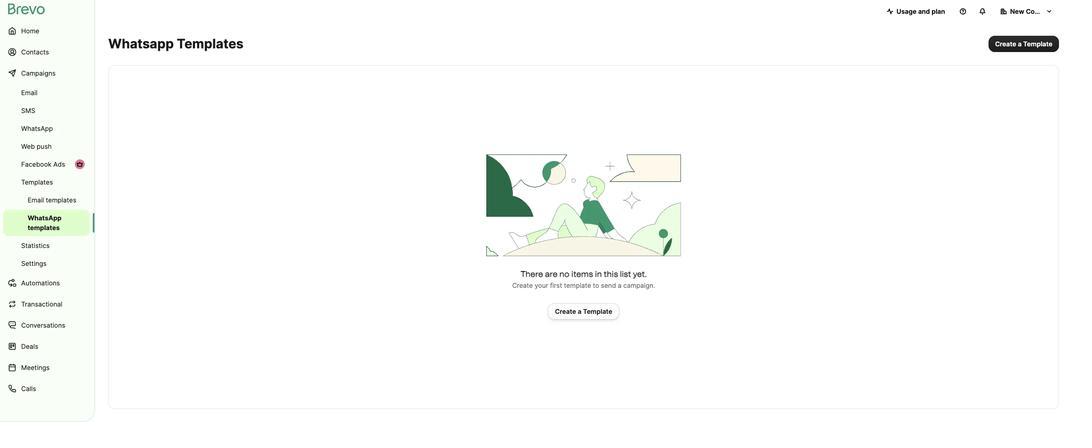 Task type: describe. For each thing, give the bounding box(es) containing it.
email link
[[3, 85, 90, 101]]

web
[[21, 143, 35, 151]]

statistics link
[[3, 238, 90, 254]]

create inside there are no items in this list yet. create your first template to send a campaign.
[[513, 282, 533, 290]]

0 vertical spatial create a template
[[996, 40, 1053, 48]]

1 horizontal spatial template
[[1024, 40, 1053, 48]]

facebook ads
[[21, 160, 65, 169]]

templates for email templates
[[46, 196, 76, 204]]

2 vertical spatial create
[[555, 308, 577, 316]]

automations
[[21, 279, 60, 288]]

home link
[[3, 21, 90, 41]]

whatsapp for whatsapp templates
[[28, 214, 62, 222]]

conversations
[[21, 322, 65, 330]]

new company button
[[995, 3, 1060, 20]]

no
[[560, 270, 570, 279]]

whatsapp templates
[[108, 36, 244, 52]]

new company
[[1011, 7, 1057, 15]]

to
[[593, 282, 600, 290]]

new
[[1011, 7, 1025, 15]]

meetings link
[[3, 358, 90, 378]]

2 vertical spatial a
[[578, 308, 582, 316]]

email templates link
[[3, 192, 90, 209]]

1 vertical spatial templates
[[21, 178, 53, 187]]

push
[[37, 143, 52, 151]]

0 horizontal spatial create a template
[[555, 308, 613, 316]]

templates link
[[3, 174, 90, 191]]

list
[[620, 270, 632, 279]]

a inside there are no items in this list yet. create your first template to send a campaign.
[[618, 282, 622, 290]]

first
[[551, 282, 563, 290]]

in
[[595, 270, 602, 279]]

are
[[545, 270, 558, 279]]

usage and plan button
[[881, 3, 952, 20]]

calls link
[[3, 380, 90, 399]]

items
[[572, 270, 594, 279]]

there
[[521, 270, 544, 279]]

calls
[[21, 385, 36, 394]]

campaign.
[[624, 282, 656, 290]]

web push link
[[3, 139, 90, 155]]

whatsapp link
[[3, 121, 90, 137]]

company
[[1027, 7, 1057, 15]]

contacts
[[21, 48, 49, 56]]



Task type: locate. For each thing, give the bounding box(es) containing it.
sms link
[[3, 103, 90, 119]]

templates inside whatsapp templates
[[28, 224, 60, 232]]

email for email templates
[[28, 196, 44, 204]]

template down the "company"
[[1024, 40, 1053, 48]]

campaigns
[[21, 69, 56, 77]]

settings
[[21, 260, 47, 268]]

0 horizontal spatial a
[[578, 308, 582, 316]]

template down to
[[584, 308, 613, 316]]

sms
[[21, 107, 35, 115]]

yet.
[[634, 270, 647, 279]]

1 horizontal spatial templates
[[177, 36, 244, 52]]

conversations link
[[3, 316, 90, 336]]

1 vertical spatial template
[[584, 308, 613, 316]]

create a template
[[996, 40, 1053, 48], [555, 308, 613, 316]]

email templates
[[28, 196, 76, 204]]

email
[[21, 89, 38, 97], [28, 196, 44, 204]]

whatsapp templates
[[28, 214, 62, 232]]

and
[[919, 7, 931, 15]]

create down first at the right of the page
[[555, 308, 577, 316]]

whatsapp down email templates link
[[28, 214, 62, 222]]

1 horizontal spatial a
[[618, 282, 622, 290]]

usage and plan
[[897, 7, 946, 15]]

a down template
[[578, 308, 582, 316]]

0 horizontal spatial create
[[513, 282, 533, 290]]

create a template down new company button
[[996, 40, 1053, 48]]

templates for whatsapp templates
[[28, 224, 60, 232]]

create a template button down template
[[548, 304, 620, 320]]

there are no items in this list yet. create your first template to send a campaign.
[[513, 270, 656, 290]]

settings link
[[3, 256, 90, 272]]

0 vertical spatial create a template button
[[989, 36, 1060, 52]]

1 horizontal spatial create a template
[[996, 40, 1053, 48]]

email down templates link
[[28, 196, 44, 204]]

0 vertical spatial create
[[996, 40, 1017, 48]]

create
[[996, 40, 1017, 48], [513, 282, 533, 290], [555, 308, 577, 316]]

transactional link
[[3, 295, 90, 314]]

your
[[535, 282, 549, 290]]

this
[[604, 270, 619, 279]]

email for email
[[21, 89, 38, 97]]

0 vertical spatial templates
[[46, 196, 76, 204]]

1 vertical spatial create a template button
[[548, 304, 620, 320]]

home
[[21, 27, 39, 35]]

0 vertical spatial template
[[1024, 40, 1053, 48]]

email up sms
[[21, 89, 38, 97]]

whatsapp
[[108, 36, 174, 52]]

create a template button
[[989, 36, 1060, 52], [548, 304, 620, 320]]

create a template button down new company button
[[989, 36, 1060, 52]]

facebook
[[21, 160, 51, 169]]

1 horizontal spatial create
[[555, 308, 577, 316]]

1 vertical spatial a
[[618, 282, 622, 290]]

1 vertical spatial create a template
[[555, 308, 613, 316]]

templates up statistics 'link'
[[28, 224, 60, 232]]

create down there
[[513, 282, 533, 290]]

left___rvooi image
[[77, 161, 83, 168]]

create a template down template
[[555, 308, 613, 316]]

2 horizontal spatial create
[[996, 40, 1017, 48]]

templates down templates link
[[46, 196, 76, 204]]

usage
[[897, 7, 917, 15]]

deals link
[[3, 337, 90, 357]]

template
[[1024, 40, 1053, 48], [584, 308, 613, 316]]

1 vertical spatial templates
[[28, 224, 60, 232]]

2 horizontal spatial a
[[1019, 40, 1023, 48]]

create down new in the right of the page
[[996, 40, 1017, 48]]

0 vertical spatial whatsapp
[[21, 125, 53, 133]]

templates
[[177, 36, 244, 52], [21, 178, 53, 187]]

0 horizontal spatial templates
[[21, 178, 53, 187]]

0 horizontal spatial create a template button
[[548, 304, 620, 320]]

contacts link
[[3, 42, 90, 62]]

0 vertical spatial templates
[[177, 36, 244, 52]]

statistics
[[21, 242, 50, 250]]

campaigns link
[[3, 64, 90, 83]]

whatsapp up web push
[[21, 125, 53, 133]]

a down new in the right of the page
[[1019, 40, 1023, 48]]

a right send
[[618, 282, 622, 290]]

whatsapp templates link
[[3, 210, 90, 236]]

1 vertical spatial whatsapp
[[28, 214, 62, 222]]

transactional
[[21, 301, 62, 309]]

templates
[[46, 196, 76, 204], [28, 224, 60, 232]]

deals
[[21, 343, 38, 351]]

1 vertical spatial email
[[28, 196, 44, 204]]

whatsapp for whatsapp
[[21, 125, 53, 133]]

template
[[564, 282, 592, 290]]

0 horizontal spatial template
[[584, 308, 613, 316]]

web push
[[21, 143, 52, 151]]

meetings
[[21, 364, 50, 372]]

0 vertical spatial email
[[21, 89, 38, 97]]

ads
[[53, 160, 65, 169]]

1 horizontal spatial create a template button
[[989, 36, 1060, 52]]

automations link
[[3, 274, 90, 293]]

whatsapp
[[21, 125, 53, 133], [28, 214, 62, 222]]

a
[[1019, 40, 1023, 48], [618, 282, 622, 290], [578, 308, 582, 316]]

facebook ads link
[[3, 156, 90, 173]]

plan
[[932, 7, 946, 15]]

send
[[601, 282, 617, 290]]

1 vertical spatial create
[[513, 282, 533, 290]]

0 vertical spatial a
[[1019, 40, 1023, 48]]



Task type: vqa. For each thing, say whether or not it's contained in the screenshot.
the WhatsApp inside the WhatsApp templates Link
yes



